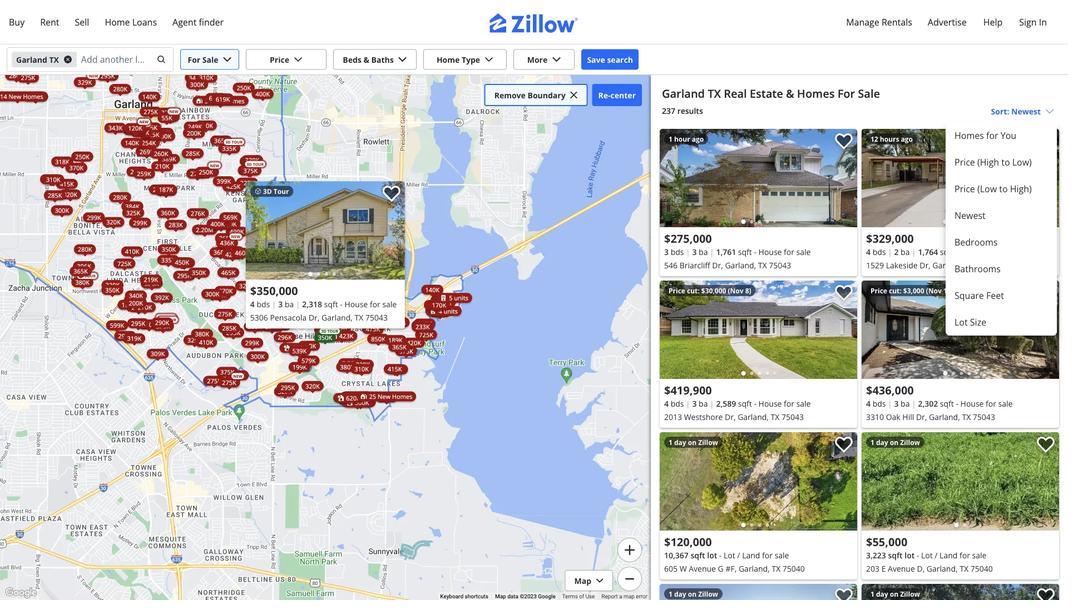 Task type: locate. For each thing, give the bounding box(es) containing it.
410k for the top 410k link
[[125, 248, 139, 256]]

235k link down 2,318 sqft
[[307, 312, 329, 322]]

1 5306 pensacola dr, garland, tx 75043 image from the left
[[246, 182, 405, 280]]

sqft right 2,302
[[940, 399, 954, 409]]

- for $350,000
[[340, 299, 343, 310]]

sqft for $350,000
[[324, 299, 338, 310]]

tour inside 3d tour 375k
[[253, 162, 264, 167]]

310k link up 5306 pensacola dr, garland, tx 75043 link
[[335, 292, 357, 302]]

0 horizontal spatial 225k
[[145, 130, 159, 139]]

(nov left 8)
[[728, 286, 744, 295]]

550k up 698k link
[[277, 239, 292, 248]]

sale inside $120,000 10,367 sqft lot - lot / land for sale
[[775, 551, 789, 561]]

lot up 203 e avenue d, garland, tx 75040 on the bottom right
[[905, 551, 915, 561]]

1 horizontal spatial 299k link
[[129, 218, 151, 228]]

1 vertical spatial garland
[[662, 86, 705, 101]]

for inside $120,000 10,367 sqft lot - lot / land for sale
[[762, 551, 773, 561]]

2 horizontal spatial 299k
[[245, 339, 259, 348]]

4
[[866, 247, 871, 257], [250, 299, 255, 310], [439, 307, 442, 316], [664, 399, 669, 409], [866, 399, 871, 409]]

save this home image
[[835, 134, 853, 150], [1037, 134, 1055, 150], [383, 186, 401, 202], [1037, 285, 1055, 302], [835, 437, 853, 454], [1037, 437, 1055, 454], [835, 589, 853, 601]]

home inside main 'navigation'
[[105, 16, 130, 28]]

chevron left image inside property images, use arrow keys to navigate, image 1 of 27 'group'
[[665, 324, 679, 337]]

299k link left 140k 270k
[[83, 213, 105, 223]]

newest inside popup button
[[1012, 106, 1041, 117]]

/ inside $55,000 3,223 sqft lot - lot / land for sale
[[935, 551, 938, 561]]

newest up bedrooms
[[955, 210, 986, 222]]

search image
[[157, 55, 166, 64]]

0 horizontal spatial 499k link
[[226, 227, 248, 237]]

0 vertical spatial 620k link
[[268, 277, 290, 287]]

225k inside 'link'
[[145, 130, 159, 139]]

new inside new 329k
[[89, 73, 98, 79]]

homes for 25 new homes
[[392, 393, 412, 401]]

1 horizontal spatial &
[[786, 86, 794, 101]]

ba for $329,000
[[901, 247, 910, 257]]

1 vertical spatial 220k link
[[124, 296, 146, 306]]

chevron down image inside map dropdown button
[[596, 578, 604, 585]]

newest button
[[946, 203, 1057, 229]]

chevron right image for $120,000
[[839, 475, 852, 489]]

1 lot from the left
[[707, 551, 717, 561]]

1 vertical spatial 360k
[[283, 314, 298, 322]]

avenue right e
[[888, 564, 915, 575]]

13
[[363, 319, 370, 327]]

new inside "new 250k"
[[210, 163, 219, 168]]

sqft inside $120,000 10,367 sqft lot - lot / land for sale
[[691, 551, 705, 561]]

619k
[[216, 94, 230, 103], [216, 95, 230, 104]]

tour for 325k
[[164, 315, 175, 321]]

3d for 3d tour 325k
[[158, 315, 163, 321]]

1 cut: from the left
[[687, 286, 700, 295]]

2 lot from the left
[[905, 551, 915, 561]]

1 vertical spatial 550k link
[[274, 238, 296, 248]]

465k
[[242, 166, 256, 175], [221, 269, 236, 277]]

chevron down image right baths
[[398, 55, 407, 64]]

chevron down image for beds & baths
[[398, 55, 407, 64]]

garland inside filters element
[[16, 54, 47, 65]]

250k inside "new 250k"
[[199, 168, 213, 176]]

price inside popup button
[[270, 54, 289, 65]]

2 horizontal spatial lot
[[955, 317, 968, 329]]

2013 westshore dr, garland, tx 75043 image
[[660, 281, 857, 379]]

0 horizontal spatial 510k link
[[271, 282, 293, 292]]

house up 13
[[345, 299, 368, 310]]

lot for $120,000
[[724, 551, 735, 561]]

1 75040 from the left
[[783, 564, 805, 575]]

2 property images, use arrow keys to navigate, image 1 of 2 group from the top
[[862, 585, 1059, 601]]

0 vertical spatial 220k link
[[195, 121, 217, 131]]

3d for 3d tour 320k
[[159, 318, 164, 323]]

4 bds inside the 'map' region
[[250, 299, 270, 310]]

309k link
[[147, 349, 169, 359]]

0 horizontal spatial home
[[105, 16, 130, 28]]

75043 inside the 'map' region
[[365, 313, 388, 323]]

bedrooms
[[955, 236, 998, 248]]

- up 1529 lakeside dr, garland, tx 75042 link on the right
[[956, 247, 959, 257]]

1 vertical spatial 725k link
[[415, 330, 437, 340]]

1 vertical spatial save this home image
[[1037, 589, 1055, 601]]

- house for sale up 75042 at the right
[[956, 247, 1013, 257]]

2 cut: from the left
[[889, 286, 902, 295]]

chevron left image inside property images, use arrow keys to navigate, image 1 of 2 group
[[867, 475, 881, 489]]

0 horizontal spatial 423k
[[339, 332, 354, 341]]

menu inside main content
[[946, 122, 1057, 336]]

0 horizontal spatial 343k link
[[104, 123, 126, 133]]

day
[[674, 438, 686, 447], [876, 438, 888, 447], [674, 590, 686, 599], [876, 590, 888, 599]]

for up 203 e avenue d, garland, tx 75040 link
[[960, 551, 970, 561]]

land
[[742, 551, 760, 561], [940, 551, 958, 561]]

382k
[[292, 344, 307, 353]]

343k link left "120k"
[[104, 123, 126, 133]]

new inside "new 350k"
[[140, 122, 149, 127]]

1 vertical spatial 423k link
[[376, 393, 398, 403]]

home for home type
[[437, 54, 460, 65]]

home left loans at the left top
[[105, 16, 130, 28]]

cut: left "$3,000"
[[889, 286, 902, 295]]

1 / from the left
[[737, 551, 740, 561]]

chevron down image
[[223, 55, 232, 64], [1046, 107, 1054, 116]]

home type
[[437, 54, 480, 65]]

- up the 546 briarcliff dr, garland, tx 75043 link
[[754, 247, 757, 257]]

1 vertical spatial 625k
[[316, 314, 330, 322]]

295k inside 625k 295k
[[177, 272, 191, 280]]

1 619k link from the top
[[212, 94, 234, 104]]

- inside the 'map' region
[[340, 299, 343, 310]]

850k link
[[367, 334, 389, 344]]

chevron left image for $350,000
[[251, 224, 265, 237]]

465k inside 396k 465k
[[221, 269, 236, 277]]

dr, inside "2013 westshore dr, garland, tx 75043" link
[[725, 412, 736, 423]]

- house for sale inside the 'map' region
[[340, 299, 397, 310]]

625k inside 625k 295k
[[272, 261, 287, 269]]

546 briarcliff dr, garland, tx 75043
[[664, 260, 791, 271]]

335k inside '335k' link
[[161, 256, 175, 265]]

120k
[[128, 124, 142, 133]]

units for 5 units
[[454, 294, 468, 303]]

home
[[105, 16, 130, 28], [437, 54, 460, 65]]

land inside $55,000 3,223 sqft lot - lot / land for sale
[[940, 551, 958, 561]]

280k link up 14 new homes
[[5, 71, 27, 81]]

2 5306 pensacola dr, garland, tx 75043 image from the left
[[405, 182, 564, 280]]

dr, inside 1529 lakeside dr, garland, tx 75042 link
[[920, 260, 931, 271]]

410k
[[125, 248, 139, 256], [353, 310, 367, 319], [199, 339, 213, 347]]

1,761
[[716, 247, 736, 257]]

- house for sale up 13
[[340, 299, 397, 310]]

0 horizontal spatial 290k
[[118, 332, 132, 341]]

1 for $55,000
[[871, 438, 875, 447]]

chevron right image inside property images, use arrow keys to navigate, image 1 of 40 group
[[386, 224, 399, 237]]

140k inside 140k 270k
[[125, 139, 139, 147]]

315k link
[[305, 312, 327, 322], [269, 321, 291, 331]]

3d inside 3d tour 325k
[[158, 315, 163, 321]]

dr, for $350,000
[[309, 313, 320, 323]]

343k link up the 689k link
[[185, 73, 207, 83]]

more
[[527, 54, 548, 65]]

lot for $55,000
[[921, 551, 933, 561]]

1 down 2013
[[669, 438, 673, 447]]

sale for $436,000
[[999, 399, 1013, 409]]

460k down new 436k
[[235, 249, 249, 257]]

273k
[[153, 186, 167, 194]]

2 avenue from the left
[[888, 564, 915, 575]]

1 horizontal spatial 250k link
[[233, 83, 255, 93]]

1 619k from the top
[[216, 94, 230, 103]]

property images, use arrow keys to navigate, image 1 of 2 group
[[862, 433, 1059, 534], [862, 585, 1059, 601]]

0 vertical spatial 225k
[[161, 109, 175, 117]]

1 avenue from the left
[[689, 564, 716, 575]]

343k
[[189, 74, 203, 82], [108, 124, 123, 132]]

land inside $120,000 10,367 sqft lot - lot / land for sale
[[742, 551, 760, 561]]

3 ba up pensacola
[[278, 299, 294, 310]]

to for high)
[[999, 183, 1008, 195]]

1 vertical spatial 580k link
[[386, 365, 408, 375]]

546 briarcliff dr, garland, tx 75043 link
[[664, 259, 853, 272]]

250k up 3 new homes
[[237, 84, 251, 92]]

2013
[[664, 412, 682, 423]]

save this home image
[[835, 285, 853, 302], [1037, 589, 1055, 601]]

for up the 546 briarcliff dr, garland, tx 75043 link
[[784, 247, 795, 257]]

0 vertical spatial 290k link
[[151, 318, 173, 328]]

299k link down the 255k link
[[241, 338, 263, 348]]

1 vertical spatial 250k link
[[71, 152, 93, 162]]

380k for 380k link to the right
[[340, 363, 354, 372]]

chevron right image for $350,000
[[386, 224, 399, 237]]

1 (nov from the left
[[728, 286, 744, 295]]

sqft for $436,000
[[940, 399, 954, 409]]

335k inside 3d tour 335k
[[222, 144, 236, 153]]

$3,000
[[904, 286, 925, 295]]

423k right 25
[[380, 394, 394, 402]]

- for $436,000
[[956, 399, 959, 409]]

chevron right image
[[386, 224, 399, 237], [1041, 324, 1054, 337], [839, 475, 852, 489], [1041, 475, 1054, 489]]

540k link
[[340, 395, 371, 405]]

avenue for $120,000
[[689, 564, 716, 575]]

beds
[[343, 54, 362, 65]]

2 ago from the left
[[901, 134, 913, 144]]

new for 55k
[[169, 109, 178, 114]]

2 land from the left
[[940, 551, 958, 561]]

/ for $55,000
[[935, 551, 938, 561]]

to right the (low
[[999, 183, 1008, 195]]

465k link down the 339k
[[238, 166, 260, 176]]

276k
[[191, 209, 205, 218]]

295k down the 199k
[[281, 384, 295, 392]]

homes inside 3 new homes link
[[224, 97, 245, 105]]

3d inside 3d tour 375k
[[247, 162, 252, 167]]

1 horizontal spatial lot
[[905, 551, 915, 561]]

agent finder
[[173, 16, 224, 28]]

290k link down 392k
[[151, 318, 173, 328]]

0 horizontal spatial lot
[[707, 551, 717, 561]]

bds up 2013
[[671, 399, 684, 409]]

2 horizontal spatial 250k
[[237, 84, 251, 92]]

539k link
[[289, 346, 311, 356]]

garland for garland tx
[[16, 54, 47, 65]]

279k
[[190, 170, 205, 178]]

725k for the left 725k link
[[117, 260, 132, 268]]

295k link
[[97, 71, 119, 81], [173, 271, 195, 281], [127, 319, 149, 329], [222, 328, 244, 338], [277, 383, 299, 393]]

0 vertical spatial 296k
[[226, 247, 240, 256]]

620k
[[272, 277, 286, 286], [346, 394, 360, 403]]

420k down 233k link
[[407, 339, 421, 347]]

- house for sale for $419,900
[[754, 399, 811, 409]]

save this home button for $275,000
[[826, 129, 857, 160]]

285k link up 279k link
[[182, 149, 204, 159]]

290k link
[[151, 318, 173, 328], [114, 331, 136, 341]]

4 bds for $419,900
[[664, 399, 684, 409]]

bds up '546'
[[671, 247, 684, 257]]

0 vertical spatial 410k
[[125, 248, 139, 256]]

310k
[[199, 74, 214, 82], [46, 175, 60, 184], [339, 293, 354, 301], [355, 365, 369, 374]]

newest inside button
[[955, 210, 986, 222]]

3 down '$419,900'
[[692, 399, 697, 409]]

365k link
[[210, 136, 232, 146], [215, 233, 237, 243], [70, 267, 92, 277], [388, 342, 410, 352]]

house for $436,000
[[961, 399, 984, 409]]

2 (nov from the left
[[926, 286, 942, 295]]

zillow down d,
[[900, 590, 920, 599]]

310k up the 689k link
[[199, 74, 214, 82]]

300k down 255k on the bottom left
[[251, 353, 265, 361]]

1 hour ago
[[669, 134, 704, 144]]

home inside popup button
[[437, 54, 460, 65]]

dr, right "hill"
[[916, 412, 927, 423]]

3d inside 3d tour 350k
[[321, 329, 326, 334]]

75043
[[769, 260, 791, 271], [365, 313, 388, 323], [782, 412, 804, 423], [973, 412, 995, 423]]

1 horizontal spatial 725k link
[[415, 330, 437, 340]]

203 e avenue d, garland, tx 75040
[[866, 564, 993, 575]]

property images, use arrow keys to navigate, image 1 of 33 group
[[862, 281, 1059, 382]]

300k down 318k
[[55, 206, 69, 215]]

1 horizontal spatial 410k link
[[195, 338, 217, 348]]

3 up '546'
[[664, 247, 669, 257]]

chevron down image inside more dropdown button
[[552, 55, 561, 64]]

house for $419,900
[[759, 399, 782, 409]]

chevron left image for $419,900
[[665, 324, 679, 337]]

0 vertical spatial 360k
[[161, 209, 175, 217]]

2 horizontal spatial 375k
[[399, 348, 413, 356]]

chevron left image
[[251, 224, 265, 237], [665, 324, 679, 337], [867, 324, 881, 337], [665, 475, 679, 489]]

/ inside $120,000 10,367 sqft lot - lot / land for sale
[[737, 551, 740, 561]]

460k for bottom the 460k link
[[235, 249, 249, 257]]

490k 415k
[[177, 249, 261, 267]]

1 vertical spatial &
[[786, 86, 794, 101]]

1 vertical spatial 465k link
[[217, 268, 239, 278]]

1 vertical spatial 225k link
[[141, 130, 163, 140]]

0 horizontal spatial 343k
[[108, 124, 123, 132]]

200k link
[[183, 128, 205, 138], [125, 298, 147, 308], [425, 306, 447, 316]]

newest right sort:
[[1012, 106, 1041, 117]]

4 bds up 5306
[[250, 299, 270, 310]]

340k
[[129, 292, 143, 300]]

219k
[[144, 276, 158, 284]]

625k link up 349k "link"
[[312, 313, 334, 323]]

725k for 725k link to the bottom
[[419, 331, 433, 339]]

menu containing homes for you
[[946, 122, 1057, 336]]

519k link
[[263, 286, 285, 296]]

(low
[[978, 183, 997, 195]]

310k right 2,318 sqft
[[339, 293, 354, 301]]

save this home button for $55,000
[[1028, 433, 1059, 464]]

new inside new 360k
[[295, 309, 304, 314]]

dr, down 1,761
[[712, 260, 723, 271]]

chevron right image
[[151, 112, 164, 125], [839, 172, 852, 185], [839, 324, 852, 337]]

1 horizontal spatial 250k
[[199, 168, 213, 176]]

3 ba for $275,000
[[692, 247, 708, 257]]

275k inside new 275k
[[222, 379, 236, 387]]

465k down 385k
[[242, 166, 256, 175]]

1 land from the left
[[742, 551, 760, 561]]

0 horizontal spatial (nov
[[728, 286, 744, 295]]

new for 14
[[9, 92, 21, 101]]

1 day on zillow
[[669, 438, 718, 447], [871, 438, 920, 447], [669, 590, 718, 599], [871, 590, 920, 599]]

233k
[[416, 323, 430, 331]]

house inside the 'map' region
[[345, 299, 368, 310]]

270k down the 340k link
[[138, 304, 152, 312]]

2 619k from the top
[[216, 95, 230, 104]]

lot inside $120,000 10,367 sqft lot - lot / land for sale
[[707, 551, 717, 561]]

569k
[[223, 213, 238, 222]]

chevron left image inside property images, use arrow keys to navigate, image 1 of 33 group
[[867, 324, 881, 337]]

0 vertical spatial 380k link
[[191, 329, 213, 339]]

412k
[[339, 332, 353, 341]]

homes for 14 new homes
[[23, 92, 43, 101]]

save this home button inside the 'map' region
[[374, 182, 405, 213]]

310k link
[[195, 73, 217, 83], [42, 175, 64, 185], [335, 292, 357, 302], [351, 364, 373, 375]]

1 horizontal spatial 315k
[[308, 313, 323, 322]]

ago for $275,000
[[692, 134, 704, 144]]

0 horizontal spatial 580k link
[[275, 318, 298, 328]]

619k for 1st 619k link from the bottom
[[216, 95, 230, 104]]

of
[[579, 594, 584, 601]]

276k link
[[187, 209, 209, 219]]

1 vertical spatial 725k
[[419, 331, 433, 339]]

520k for rightmost '520k' link
[[268, 232, 282, 241]]

3d tour 380k
[[75, 274, 96, 287]]

sqft inside the 'map' region
[[324, 299, 338, 310]]

13 new homes link
[[351, 318, 410, 328]]

295k link down the 199k
[[277, 383, 299, 393]]

0 vertical spatial 270k
[[138, 304, 152, 312]]

agent
[[173, 16, 197, 28]]

1 horizontal spatial 510k link
[[341, 392, 372, 402]]

310k down 318k
[[46, 175, 60, 184]]

1 vertical spatial 460k
[[235, 249, 249, 257]]

chevron left image inside property images, use arrow keys to navigate, image 1 of 9 "group"
[[665, 172, 679, 185]]

1 horizontal spatial home
[[437, 54, 460, 65]]

285k down 700k link
[[302, 308, 317, 317]]

270k link
[[134, 303, 156, 313], [412, 321, 434, 331]]

cut: left $30,000
[[687, 286, 700, 295]]

chevron down image up the 689k link
[[223, 55, 232, 64]]

house for $329,000
[[961, 247, 984, 257]]

remove tag image
[[63, 55, 72, 64]]

tour for 335k
[[232, 140, 243, 145]]

0 horizontal spatial 299k link
[[83, 213, 105, 223]]

lot inside $120,000 10,367 sqft lot - lot / land for sale
[[724, 551, 735, 561]]

1 horizontal spatial 460k
[[235, 249, 249, 257]]

420k inside new 420k
[[248, 190, 263, 198]]

1 vertical spatial 500k
[[355, 399, 369, 407]]

three dimensional image
[[255, 188, 261, 195]]

garland
[[16, 54, 47, 65], [662, 86, 705, 101]]

new for 360k
[[295, 309, 304, 314]]

140k
[[142, 93, 157, 101], [125, 139, 139, 147], [425, 286, 440, 294], [435, 296, 449, 304]]

homes inside 25 new homes link
[[392, 393, 412, 401]]

0 horizontal spatial 499k
[[230, 228, 244, 236]]

315k for the right 315k link
[[308, 313, 323, 322]]

460k link up new 436k
[[210, 220, 232, 230]]

chevron right image inside property images, use arrow keys to navigate, image 1 of 33 group
[[1041, 324, 1054, 337]]

1 horizontal spatial 580k
[[390, 366, 404, 374]]

280k up 14 new homes
[[9, 71, 23, 80]]

4 for $329,000
[[866, 247, 871, 257]]

/ up 605 w avenue g #f, garland, tx 75040
[[737, 551, 740, 561]]

property images, use arrow keys to navigate, image 1 of 9 group
[[660, 129, 857, 230]]

on down 203 e avenue d, garland, tx 75040 on the bottom right
[[890, 590, 899, 599]]

on for property images, use arrow keys to navigate, image 1 of 7 group
[[688, 438, 697, 447]]

sort: newest
[[991, 106, 1041, 117]]

619k for first 619k link from the top
[[216, 94, 230, 103]]

1 ago from the left
[[692, 134, 704, 144]]

sell link
[[67, 9, 97, 35]]

529k
[[355, 398, 369, 407]]

215k link
[[414, 319, 436, 329]]

lot inside $55,000 3,223 sqft lot - lot / land for sale
[[921, 551, 933, 561]]

for up 3310 oak hill dr, garland, tx 75043 'link'
[[986, 399, 997, 409]]

new for 25
[[378, 393, 391, 401]]

3d inside '3d tour 380k'
[[79, 274, 84, 279]]

5306 pensacola dr, garland, tx 75043 image
[[246, 182, 405, 280], [405, 182, 564, 280]]

tour for 350k
[[327, 329, 338, 334]]

269k
[[140, 148, 154, 156]]

homes for 13 new homes
[[386, 319, 406, 327]]

12
[[871, 134, 878, 144]]

land for $120,000
[[742, 551, 760, 561]]

tour inside 3d tour 350k
[[327, 329, 338, 334]]

tour inside 3d tour 325k
[[164, 315, 175, 321]]

menu
[[946, 122, 1057, 336]]

1 horizontal spatial 75040
[[971, 564, 993, 575]]

center
[[611, 90, 636, 100]]

520k link up new 436k
[[219, 219, 241, 229]]

280k for 280k link above 384k
[[113, 193, 127, 202]]

chevron left image
[[665, 172, 679, 185], [867, 172, 881, 185], [867, 475, 881, 489]]

save this home button for $436,000
[[1028, 281, 1059, 312]]

tour inside '3d tour 380k'
[[85, 274, 96, 279]]

- inside $120,000 10,367 sqft lot - lot / land for sale
[[719, 551, 722, 561]]

sqft
[[738, 247, 752, 257], [940, 247, 954, 257], [324, 299, 338, 310], [738, 399, 752, 409], [940, 399, 954, 409], [691, 551, 705, 561], [888, 551, 903, 561]]

280k link down search text field
[[109, 84, 131, 94]]

chevron down image inside beds & baths dropdown button
[[398, 55, 407, 64]]

295k left the 255k link
[[226, 329, 240, 337]]

ba inside the 'map' region
[[285, 299, 294, 310]]

1 day on zillow for 2nd property images, use arrow keys to navigate, image 1 of 2 group from the bottom
[[871, 438, 920, 447]]

plus image
[[624, 545, 636, 557]]

235k down 2,318 sqft
[[311, 313, 326, 321]]

1 horizontal spatial 270k link
[[412, 321, 434, 331]]

price for price
[[270, 54, 289, 65]]

1 horizontal spatial 296k
[[278, 334, 292, 342]]

property images, use arrow keys to navigate, image 1 of 18 group
[[862, 129, 1059, 230]]

299k for 299k link to the middle
[[133, 219, 147, 227]]

4 bds for $350,000
[[250, 299, 270, 310]]

430k
[[269, 234, 284, 242]]

1 horizontal spatial 235k link
[[307, 312, 329, 322]]

hours
[[880, 134, 899, 144]]

dr, inside the 546 briarcliff dr, garland, tx 75043 link
[[712, 260, 723, 271]]

250k
[[237, 84, 251, 92], [75, 153, 89, 161], [199, 168, 213, 176]]

254k link
[[138, 138, 160, 148]]

315k down 2,318
[[308, 313, 323, 322]]

1 horizontal spatial 290k
[[155, 319, 169, 327]]

lot inside lot size button
[[955, 317, 968, 329]]

2 619k link from the top
[[212, 94, 234, 104]]

main content
[[651, 75, 1068, 601]]

187k for 187k 225k
[[150, 131, 164, 139]]

1 horizontal spatial 299k
[[133, 219, 147, 227]]

new for 329k
[[89, 73, 98, 79]]

home image
[[13, 58, 38, 83]]

475k link
[[362, 324, 384, 335]]

0 vertical spatial 499k link
[[226, 227, 248, 237]]

310k inside 310k 140k
[[339, 293, 354, 301]]

259k
[[137, 170, 151, 178]]

3d inside 3d tour 335k
[[226, 140, 231, 145]]

bds up 5306
[[257, 299, 270, 310]]

homes inside 13 new homes link
[[386, 319, 406, 327]]

410k for 410k link to the middle
[[353, 310, 367, 319]]

results
[[678, 106, 703, 116]]

235k
[[132, 304, 146, 312], [311, 313, 326, 321]]

filters element
[[0, 45, 1068, 75]]

map button
[[565, 571, 613, 592]]

ago for $329,000
[[901, 134, 913, 144]]

2 / from the left
[[935, 551, 938, 561]]

new for 275k
[[233, 374, 242, 379]]

0 vertical spatial 410k link
[[121, 247, 143, 257]]

0 horizontal spatial /
[[737, 551, 740, 561]]

property images, use arrow keys to navigate, image 1 of 40 group
[[87, 182, 564, 282]]

chevron down image for home type
[[485, 55, 494, 64]]

zillow for property images, use arrow keys to navigate, image 1 of 7 group
[[698, 438, 718, 447]]

203 e avenue d, garland, tx 75040 image
[[862, 433, 1059, 531]]

199k
[[293, 363, 307, 372]]

1 horizontal spatial 500k
[[355, 399, 369, 407]]

new for 350k
[[140, 122, 149, 127]]

sale up 203 e avenue d, garland, tx 75040 link
[[972, 551, 987, 561]]

chevron down image inside price popup button
[[294, 55, 303, 64]]

sale up the 546 briarcliff dr, garland, tx 75043 link
[[797, 247, 811, 257]]

chevron down image inside home type popup button
[[485, 55, 494, 64]]

©2023
[[520, 594, 537, 601]]

chevron down image right sort: newest
[[1046, 107, 1054, 116]]

320k
[[127, 126, 141, 134], [63, 190, 77, 199], [106, 218, 121, 227], [145, 280, 159, 288], [156, 323, 170, 331], [356, 361, 370, 369], [306, 382, 320, 391], [278, 388, 292, 396]]

0 vertical spatial 296k link
[[222, 247, 244, 257]]

1 vertical spatial 335k
[[161, 256, 175, 265]]

494k link
[[339, 395, 370, 405]]

ba
[[699, 247, 708, 257], [901, 247, 910, 257], [285, 299, 294, 310], [699, 399, 708, 409], [901, 399, 910, 409]]

399k
[[217, 177, 231, 186]]

2 vertical spatial 375k
[[220, 368, 235, 377]]

310k 140k
[[339, 293, 449, 304]]

ago right hours at the top of page
[[901, 134, 913, 144]]

map inside dropdown button
[[575, 576, 591, 587]]

chevron down image
[[294, 55, 303, 64], [398, 55, 407, 64], [485, 55, 494, 64], [552, 55, 561, 64], [596, 578, 604, 585]]

295k up 319k
[[131, 320, 145, 328]]

report a map error link
[[602, 594, 648, 601]]

187k inside 187k 225k
[[150, 131, 164, 139]]

dr,
[[712, 260, 723, 271], [920, 260, 931, 271], [309, 313, 320, 323], [725, 412, 736, 423], [916, 412, 927, 423]]

chevron right image inside property images, use arrow keys to navigate, image 1 of 7 group
[[839, 475, 852, 489]]

1 vertical spatial 270k
[[416, 322, 430, 330]]

305k up 399k link
[[201, 168, 215, 176]]

sale for $350,000
[[382, 299, 397, 310]]

ba for $419,900
[[699, 399, 708, 409]]

290k down "599k" link
[[118, 332, 132, 341]]

price for price (high to low)
[[955, 156, 975, 168]]

625k up 349k "link"
[[316, 314, 330, 322]]

zillow for 2nd property images, use arrow keys to navigate, image 1 of 2 group from the bottom
[[900, 438, 920, 447]]

0 vertical spatial 625k
[[272, 261, 287, 269]]

chevron left image inside property images, use arrow keys to navigate, image 1 of 18 group
[[867, 172, 881, 185]]

manage
[[846, 16, 880, 28]]

bds inside the 'map' region
[[257, 299, 270, 310]]

1 horizontal spatial 520k
[[268, 232, 282, 241]]

415k inside 490k 415k
[[177, 259, 191, 267]]

0 horizontal spatial 500k
[[302, 342, 316, 350]]

3d inside 3d tour 320k
[[159, 318, 164, 323]]

1 horizontal spatial lot
[[921, 551, 933, 561]]

homes inside 14 new homes link
[[23, 92, 43, 101]]

(nov left 1)
[[926, 286, 942, 295]]

725k down 215k
[[419, 331, 433, 339]]

225k inside 187k 225k
[[161, 109, 175, 117]]

580k link up "25 new homes"
[[386, 365, 408, 375]]

garland, down 1,764 sqft
[[933, 260, 964, 271]]

255k
[[248, 323, 262, 331]]

489k
[[382, 316, 396, 325]]

460k for the topmost the 460k link
[[214, 221, 228, 229]]

chevron left image for $436,000
[[867, 324, 881, 337]]

1 horizontal spatial 625k
[[316, 314, 330, 322]]

dr, down 1,764
[[920, 260, 931, 271]]

299k down the 255k link
[[245, 339, 259, 348]]

235k link down 340k
[[128, 303, 150, 313]]

save this home image for $350,000
[[383, 186, 401, 202]]

3 ba inside the 'map' region
[[278, 299, 294, 310]]

$30,000
[[702, 286, 726, 295]]

- house for sale for $329,000
[[956, 247, 1013, 257]]

house up "2013 westshore dr, garland, tx 75043" link
[[759, 399, 782, 409]]

3 new homes link
[[193, 96, 248, 106]]

0 vertical spatial 270k link
[[134, 303, 156, 313]]

285k for 285k link below 700k link
[[302, 308, 317, 317]]

1 horizontal spatial 380k link
[[336, 362, 358, 372]]

1 vertical spatial 389k link
[[368, 310, 391, 320]]

2,302
[[918, 399, 938, 409]]

725k up 330k on the top left of the page
[[117, 260, 132, 268]]

375k inside 3d tour 375k
[[243, 167, 258, 175]]

0 horizontal spatial 415k link
[[56, 179, 78, 189]]

449k
[[231, 372, 245, 380]]

lot
[[955, 317, 968, 329], [724, 551, 735, 561], [921, 551, 933, 561]]

605 w avenue g #f, garland, tx 75040 image
[[660, 433, 857, 531]]

280k down search text field
[[113, 85, 127, 93]]

for left the 'you'
[[987, 130, 999, 142]]

0 horizontal spatial 389k
[[162, 155, 176, 163]]

465k link down 490k 415k
[[217, 268, 239, 278]]

for inside button
[[987, 130, 999, 142]]

3d for 3d tour 375k
[[247, 162, 252, 167]]

0 horizontal spatial 550k
[[254, 201, 269, 209]]

ba right 2
[[901, 247, 910, 257]]

1 vertical spatial 500k link
[[342, 398, 373, 408]]

2 horizontal spatial 415k link
[[384, 365, 406, 375]]



Task type: vqa. For each thing, say whether or not it's contained in the screenshot.


Task type: describe. For each thing, give the bounding box(es) containing it.
285k link down 700k link
[[299, 308, 321, 318]]

1 for $275,000
[[669, 134, 673, 144]]

4 bds for $329,000
[[866, 247, 886, 257]]

295k for the 295k link under search text field
[[100, 72, 115, 80]]

350k inside "new 350k"
[[129, 126, 143, 135]]

sign
[[1020, 16, 1037, 28]]

1 vertical spatial 343k link
[[104, 123, 126, 133]]

main content containing garland tx real estate & homes for sale
[[651, 75, 1068, 601]]

1 horizontal spatial 415k link
[[173, 258, 195, 268]]

home for home loans
[[105, 16, 130, 28]]

5 units link
[[436, 293, 472, 303]]

0 vertical spatial 370k link
[[65, 163, 87, 173]]

1 vertical spatial 550k
[[277, 239, 292, 248]]

270k inside 140k 270k
[[138, 304, 152, 312]]

1 property images, use arrow keys to navigate, image 1 of 2 group from the top
[[862, 433, 1059, 534]]

0 vertical spatial 225k link
[[157, 108, 179, 118]]

280k link up 396k link
[[74, 245, 96, 255]]

0 vertical spatial 500k
[[302, 342, 316, 350]]

695k
[[333, 323, 347, 332]]

280k link up 384k
[[109, 192, 131, 202]]

187k for 187k
[[159, 186, 173, 194]]

368k
[[214, 249, 228, 257]]

0 vertical spatial 370k
[[69, 164, 84, 172]]

new 350k
[[129, 122, 149, 135]]

350k link down 450k link
[[188, 268, 210, 278]]

new for 250k
[[210, 163, 219, 168]]

save this home image for $436,000
[[1037, 285, 1055, 302]]

- inside $55,000 3,223 sqft lot - lot / land for sale
[[917, 551, 919, 561]]

3 ba for $350,000
[[278, 299, 294, 310]]

zillow for 2nd property images, use arrow keys to navigate, image 1 of 2 group
[[900, 590, 920, 599]]

2 horizontal spatial 200k link
[[425, 306, 447, 316]]

269k link
[[136, 147, 158, 157]]

tx inside 'link'
[[962, 412, 971, 423]]

3.20m link
[[338, 359, 364, 369]]

279k link
[[186, 169, 208, 179]]

360k link
[[157, 208, 179, 218]]

save this home button for $120,000
[[826, 433, 857, 464]]

day down 2013
[[674, 438, 686, 447]]

1 vertical spatial 620k link
[[333, 394, 364, 404]]

244k
[[130, 168, 145, 176]]

1 horizontal spatial 420k
[[407, 339, 421, 347]]

310k link down 318k
[[42, 175, 64, 185]]

275k link left 449k in the bottom of the page
[[203, 376, 225, 386]]

tour for 320k
[[165, 318, 176, 323]]

2 horizontal spatial 299k link
[[241, 338, 263, 348]]

850k
[[371, 335, 385, 343]]

save this home image for $120,000
[[835, 437, 853, 454]]

new 55k new 120k
[[128, 109, 178, 133]]

0 vertical spatial 550k
[[254, 201, 269, 209]]

price for price (low to high)
[[955, 183, 975, 195]]

546
[[664, 260, 678, 271]]

3d tour 350k
[[318, 329, 338, 342]]

349k
[[318, 326, 332, 335]]

3310 oak hill dr, garland, tx 75043 link
[[866, 411, 1055, 424]]

0 horizontal spatial 375k link
[[216, 367, 238, 377]]

remove boundary button
[[484, 84, 588, 106]]

chevron right image inside main 'navigation'
[[151, 112, 164, 125]]

home type button
[[423, 49, 507, 70]]

for up 75042 at the right
[[986, 247, 997, 257]]

sale
[[858, 86, 880, 101]]

3 inside 3 new homes link
[[205, 97, 208, 105]]

map data ©2023 google
[[495, 594, 556, 601]]

1 vertical spatial 305k
[[213, 291, 227, 300]]

tx inside filters element
[[49, 54, 59, 65]]

0 vertical spatial 423k link
[[327, 331, 357, 341]]

house for $350,000
[[345, 299, 368, 310]]

garland, inside the 'map' region
[[322, 313, 353, 323]]

569k link
[[219, 213, 242, 223]]

1 horizontal spatial 315k link
[[305, 312, 327, 322]]

275k link up 266k
[[140, 107, 162, 117]]

3 for $419,900
[[692, 399, 697, 409]]

300k down 625k 295k
[[205, 290, 220, 299]]

0 horizontal spatial 220k link
[[124, 296, 146, 306]]

zillow logo image
[[490, 13, 579, 33]]

1 horizontal spatial 200k link
[[183, 128, 205, 138]]

land for $55,000
[[940, 551, 958, 561]]

176k
[[144, 131, 158, 139]]

698k
[[273, 268, 287, 276]]

300k up 5306 pensacola dr, garland, tx 75043 link
[[329, 301, 344, 309]]

0 vertical spatial 510k link
[[271, 282, 293, 292]]

625k for 625k
[[316, 314, 330, 322]]

396k link
[[73, 262, 95, 272]]

3,223
[[866, 551, 886, 561]]

350k inside 3d tour 350k
[[318, 334, 332, 342]]

285k link left the 255k link
[[218, 324, 240, 334]]

199k link
[[289, 363, 311, 373]]

350k link up '335k' link
[[158, 245, 180, 255]]

244k link
[[127, 167, 149, 177]]

1 horizontal spatial 520k link
[[264, 232, 286, 242]]

0 horizontal spatial 250k
[[75, 153, 89, 161]]

estate
[[750, 86, 783, 101]]

0 vertical spatial 250k
[[237, 84, 251, 92]]

chevron left image for $329,000
[[867, 172, 881, 185]]

260k
[[154, 150, 168, 158]]

dr, for $329,000
[[920, 260, 931, 271]]

0 vertical spatial 290k
[[155, 319, 169, 327]]

$55,000
[[866, 535, 908, 550]]

garland, inside 'link'
[[929, 412, 960, 423]]

0 horizontal spatial 270k link
[[134, 303, 156, 313]]

map for map
[[575, 576, 591, 587]]

0 horizontal spatial 380k link
[[191, 329, 213, 339]]

for inside the 'map' region
[[370, 299, 380, 310]]

0 vertical spatial 625k link
[[268, 260, 290, 270]]

save this home image inside 'button'
[[835, 285, 853, 302]]

75043 inside 'link'
[[973, 412, 995, 423]]

210k link
[[151, 161, 173, 172]]

350k link up 165k on the left bottom of page
[[101, 285, 123, 295]]

sale for $275,000
[[797, 247, 811, 257]]

350k link up the 319k link
[[138, 320, 160, 330]]

300k up 3 new homes link
[[190, 80, 204, 89]]

google image
[[3, 586, 40, 601]]

1 horizontal spatial 235k
[[311, 313, 326, 321]]

350k link down $350,000
[[267, 301, 289, 311]]

494k
[[352, 396, 366, 405]]

375k for rightmost 375k link
[[399, 348, 413, 356]]

3 ba for $419,900
[[692, 399, 708, 409]]

1529 lakeside dr, garland, tx 75042 image
[[862, 129, 1059, 228]]

g
[[718, 564, 724, 575]]

new 250k
[[199, 163, 219, 176]]

3 for $275,000
[[692, 247, 697, 257]]

385k
[[244, 157, 258, 166]]

540k
[[353, 396, 367, 404]]

main navigation
[[0, 0, 1068, 184]]

3d for 3d tour
[[263, 187, 272, 196]]

0 vertical spatial 465k link
[[238, 166, 260, 176]]

380k inside '3d tour 380k'
[[75, 278, 90, 287]]

- house for sale for $350,000
[[340, 299, 397, 310]]

lot for $120,000
[[707, 551, 717, 561]]

1 horizontal spatial 620k
[[346, 394, 360, 403]]

tx inside the 'map' region
[[355, 313, 363, 323]]

baths
[[371, 54, 394, 65]]

14
[[0, 92, 7, 101]]

lakeside
[[886, 260, 918, 271]]

1 vertical spatial 389k
[[372, 310, 387, 319]]

3 for $350,000
[[278, 299, 283, 310]]

& inside dropdown button
[[364, 54, 369, 65]]

more button
[[514, 49, 575, 70]]

0 horizontal spatial 296k
[[226, 247, 240, 256]]

day down w in the bottom right of the page
[[674, 590, 686, 599]]

day down e
[[876, 590, 888, 599]]

ba for $436,000
[[901, 399, 910, 409]]

0 horizontal spatial 500k link
[[298, 341, 320, 351]]

0 horizontal spatial 415k
[[60, 180, 74, 188]]

295k link down search text field
[[97, 71, 119, 81]]

295k for the 295k link below the 199k
[[281, 384, 295, 392]]

1 vertical spatial 510k
[[354, 393, 368, 401]]

310k link up '530k'
[[351, 364, 373, 375]]

429k
[[382, 317, 396, 326]]

237
[[662, 106, 676, 116]]

299k for 299k link to the left
[[87, 214, 101, 222]]

319k
[[127, 335, 141, 343]]

0 vertical spatial 305k
[[201, 168, 215, 176]]

rent
[[40, 16, 59, 28]]

295k for the 295k link to the left of 255k on the bottom left
[[226, 329, 240, 337]]

bds for $350,000
[[257, 299, 270, 310]]

close image
[[570, 91, 578, 99]]

56k link
[[161, 112, 180, 122]]

210k
[[155, 162, 169, 171]]

Search text field
[[81, 51, 150, 68]]

lot for $55,000
[[905, 551, 915, 561]]

in
[[1039, 16, 1047, 28]]

0 vertical spatial 389k
[[162, 155, 176, 163]]

house for $275,000
[[759, 247, 782, 257]]

1 horizontal spatial 625k link
[[312, 313, 334, 323]]

2 ba
[[894, 247, 910, 257]]

sale inside $55,000 3,223 sqft lot - lot / land for sale
[[972, 551, 987, 561]]

285k link down 318k
[[44, 191, 66, 201]]

539k
[[292, 347, 307, 356]]

1 vertical spatial 499k link
[[338, 395, 369, 405]]

275k link up 14 new homes link
[[17, 73, 39, 83]]

dr, for $275,000
[[712, 260, 723, 271]]

310k up '530k'
[[355, 365, 369, 374]]

homes for 3 new homes
[[224, 97, 245, 105]]

chevron left image for $275,000
[[665, 172, 679, 185]]

3d tour
[[261, 187, 289, 196]]

4 for $436,000
[[866, 399, 871, 409]]

295k link left 255k on the bottom left
[[222, 328, 244, 338]]

1 vertical spatial 370k link
[[215, 286, 237, 296]]

280k for 280k link on top of 14 new homes
[[9, 71, 23, 80]]

0 vertical spatial 510k
[[275, 283, 289, 291]]

1 horizontal spatial 220k
[[199, 121, 213, 130]]

625k for 625k 295k
[[272, 261, 287, 269]]

- for $419,900
[[754, 399, 757, 409]]

1 down the 605 at right bottom
[[669, 590, 673, 599]]

300k right 255k on the bottom left
[[265, 323, 279, 331]]

546 briarcliff dr, garland, tx 75043 image
[[660, 129, 857, 228]]

clear field image
[[155, 55, 164, 64]]

625k 295k
[[177, 261, 287, 280]]

home loans link
[[97, 9, 165, 35]]

chevron down image for price
[[294, 55, 303, 64]]

3310 oak hill dr, garland, tx 75043 image
[[862, 281, 1059, 379]]

dr, inside 3310 oak hill dr, garland, tx 75043 'link'
[[916, 412, 927, 423]]

0 vertical spatial 415k link
[[56, 179, 78, 189]]

579k
[[302, 357, 316, 365]]

1 vertical spatial 187k link
[[155, 185, 177, 195]]

save this home image for $275,000
[[835, 134, 853, 150]]

75043 for $350,000
[[365, 313, 388, 323]]

0 horizontal spatial 220k
[[128, 297, 142, 305]]

1 horizontal spatial 200k
[[187, 129, 201, 137]]

14 new homes link
[[0, 91, 47, 102]]

1 vertical spatial 343k
[[108, 124, 123, 132]]

0 horizontal spatial 725k link
[[113, 259, 136, 269]]

75043 for $419,900
[[782, 412, 804, 423]]

385k link
[[240, 156, 262, 167]]

0 horizontal spatial 389k link
[[158, 154, 180, 164]]

1 vertical spatial 296k
[[278, 334, 292, 342]]

1 horizontal spatial 290k link
[[151, 318, 173, 328]]

chevron down image inside sort: newest popup button
[[1046, 107, 1054, 116]]

0 horizontal spatial 200k
[[129, 299, 143, 308]]

map region
[[0, 0, 713, 601]]

140k inside 310k 140k
[[435, 296, 449, 304]]

339k
[[245, 156, 259, 165]]

275k for 275k link over 266k
[[144, 108, 158, 116]]

1 for $120,000
[[669, 438, 673, 447]]

2 vertical spatial 410k link
[[195, 338, 217, 348]]

360k inside 360k link
[[161, 209, 175, 217]]

property images, use arrow keys to navigate, image 1 of 27 group
[[660, 281, 857, 382]]

save this home image for $55,000
[[1037, 437, 1055, 454]]

2 horizontal spatial 200k
[[429, 307, 444, 316]]

garland, right d,
[[927, 564, 958, 575]]

1 vertical spatial 460k link
[[231, 248, 253, 258]]

25 new homes
[[369, 393, 412, 401]]

2013 westshore dr, garland, tx 75043
[[664, 412, 804, 423]]

for inside $55,000 3,223 sqft lot - lot / land for sale
[[960, 551, 970, 561]]

399k link
[[213, 177, 235, 187]]

new for 3
[[210, 97, 223, 105]]

a
[[619, 594, 622, 601]]

chevron left image inside property images, use arrow keys to navigate, image 1 of 7 group
[[665, 475, 679, 489]]

233k link
[[412, 322, 434, 332]]

0 vertical spatial 460k link
[[210, 220, 232, 230]]

1 horizontal spatial 465k
[[242, 166, 256, 175]]

5 units
[[449, 294, 468, 303]]

237 results
[[662, 106, 703, 116]]

1 horizontal spatial 375k link
[[395, 347, 417, 357]]

price for price cut: $30,000 (nov 8)
[[669, 286, 685, 295]]

0 vertical spatial 305k link
[[197, 167, 219, 177]]

garland, right #f, at the right bottom
[[739, 564, 770, 575]]

0 horizontal spatial 520k link
[[219, 219, 241, 229]]

1 vertical spatial 370k
[[219, 287, 233, 296]]

1 horizontal spatial 270k
[[416, 322, 430, 330]]

save this home image for $329,000
[[1037, 134, 1055, 150]]

0 vertical spatial chevron down image
[[223, 55, 232, 64]]

0 horizontal spatial 250k link
[[71, 152, 93, 162]]

3d tour 335k
[[222, 140, 243, 153]]

1 horizontal spatial 423k
[[380, 394, 394, 402]]

3d for 3d tour 350k
[[321, 329, 326, 334]]

0 vertical spatial 235k
[[132, 304, 146, 312]]

360k inside new 360k
[[283, 314, 298, 322]]

430k link
[[265, 233, 288, 243]]

0 horizontal spatial 200k link
[[125, 298, 147, 308]]

for up "2013 westshore dr, garland, tx 75043" link
[[784, 399, 795, 409]]

price cut: $3,000 (nov 1)
[[871, 286, 950, 295]]

garland, down 1,761 sqft
[[725, 260, 756, 271]]

garland for garland tx real estate & homes for sale
[[662, 86, 705, 101]]

sqft inside $55,000 3,223 sqft lot - lot / land for sale
[[888, 551, 903, 561]]

5306 pensacola dr, garland, tx 75043
[[250, 313, 388, 323]]

0 vertical spatial 580k link
[[275, 318, 298, 328]]

530k
[[353, 393, 367, 401]]

1,764
[[918, 247, 938, 257]]

- for $329,000
[[956, 247, 959, 257]]

property images, use arrow keys to navigate, image 1 of 7 group
[[660, 433, 857, 534]]

1 vertical spatial 510k link
[[341, 392, 372, 402]]

165k link
[[118, 300, 140, 310]]

bds for $419,900
[[671, 399, 684, 409]]

10,367
[[664, 551, 689, 561]]

avenue for $55,000
[[888, 564, 915, 575]]

finder
[[199, 16, 224, 28]]

garland, down 2,589 sqft
[[738, 412, 769, 423]]

homes inside homes for you button
[[955, 130, 984, 142]]

285k for 285k link to the left of the 255k link
[[222, 324, 236, 333]]

295k link up 319k
[[127, 319, 149, 329]]

4 units link
[[426, 306, 462, 316]]

keyboard
[[440, 594, 464, 601]]

757k link
[[276, 272, 298, 282]]

& inside main content
[[786, 86, 794, 101]]

475k
[[366, 325, 380, 334]]

295k link down 450k
[[173, 271, 195, 281]]

1 day on zillow for 2nd property images, use arrow keys to navigate, image 1 of 2 group
[[871, 590, 920, 599]]

units for 4 units
[[444, 307, 458, 316]]

605 w avenue g #f, garland, tx 75040
[[664, 564, 805, 575]]

- for $275,000
[[754, 247, 757, 257]]

275k link left 5306
[[214, 309, 236, 319]]

1 vertical spatial 305k link
[[209, 290, 231, 300]]

1 vertical spatial 410k link
[[349, 309, 371, 319]]

410k for 410k link to the bottom
[[199, 339, 213, 347]]

2 vertical spatial 415k link
[[384, 365, 406, 375]]

3d for 3d tour 380k
[[79, 274, 84, 279]]

0 vertical spatial 187k link
[[146, 130, 168, 140]]

zillow for property images, use arrow keys to navigate, image 1 of 32 group
[[698, 590, 718, 599]]

2 75040 from the left
[[971, 564, 993, 575]]

0 horizontal spatial 620k
[[272, 277, 286, 286]]

1 horizontal spatial 423k link
[[376, 393, 398, 403]]

1 horizontal spatial 343k
[[189, 74, 203, 82]]

1 vertical spatial 270k link
[[412, 321, 434, 331]]

273k link
[[149, 185, 171, 195]]

1 horizontal spatial 550k link
[[274, 238, 296, 248]]

sqft for $329,000
[[940, 247, 954, 257]]

2,318 sqft
[[302, 299, 338, 310]]

75043 for $275,000
[[769, 260, 791, 271]]

349k link
[[314, 325, 336, 335]]

save this home button for $350,000
[[374, 182, 405, 213]]

125k link
[[424, 300, 446, 310]]

310k link up the 689k link
[[195, 73, 217, 83]]

on for 2nd property images, use arrow keys to navigate, image 1 of 2 group
[[890, 590, 899, 599]]

minus image
[[624, 574, 636, 586]]

490k
[[247, 249, 261, 257]]

75042
[[977, 260, 999, 271]]

property images, use arrow keys to navigate, image 1 of 32 group
[[660, 585, 857, 601]]

0 horizontal spatial 235k link
[[128, 303, 150, 313]]

320k inside 3d tour 320k
[[156, 323, 170, 331]]

save search button
[[581, 49, 639, 70]]

275k for 275k link left of 5306
[[218, 310, 232, 319]]

1529 lakeside dr, garland, tx 75042 link
[[866, 259, 1055, 272]]

2 horizontal spatial 415k
[[388, 365, 402, 374]]

sale for $329,000
[[999, 247, 1013, 257]]

1.49m
[[27, 93, 44, 101]]

283k
[[169, 221, 183, 229]]

0 vertical spatial 550k link
[[251, 200, 273, 210]]

1 horizontal spatial save this home image
[[1037, 589, 1055, 601]]

315k for the left 315k link
[[273, 322, 287, 330]]

day down 3310 at the bottom of page
[[876, 438, 888, 447]]

325k inside 3d tour 325k
[[154, 320, 169, 328]]

1 down 203
[[871, 590, 875, 599]]

0 vertical spatial 250k link
[[233, 83, 255, 93]]

chevron right image for $275,000
[[839, 172, 852, 185]]

0 horizontal spatial 315k link
[[269, 321, 291, 331]]

1 vertical spatial 290k link
[[114, 331, 136, 341]]



